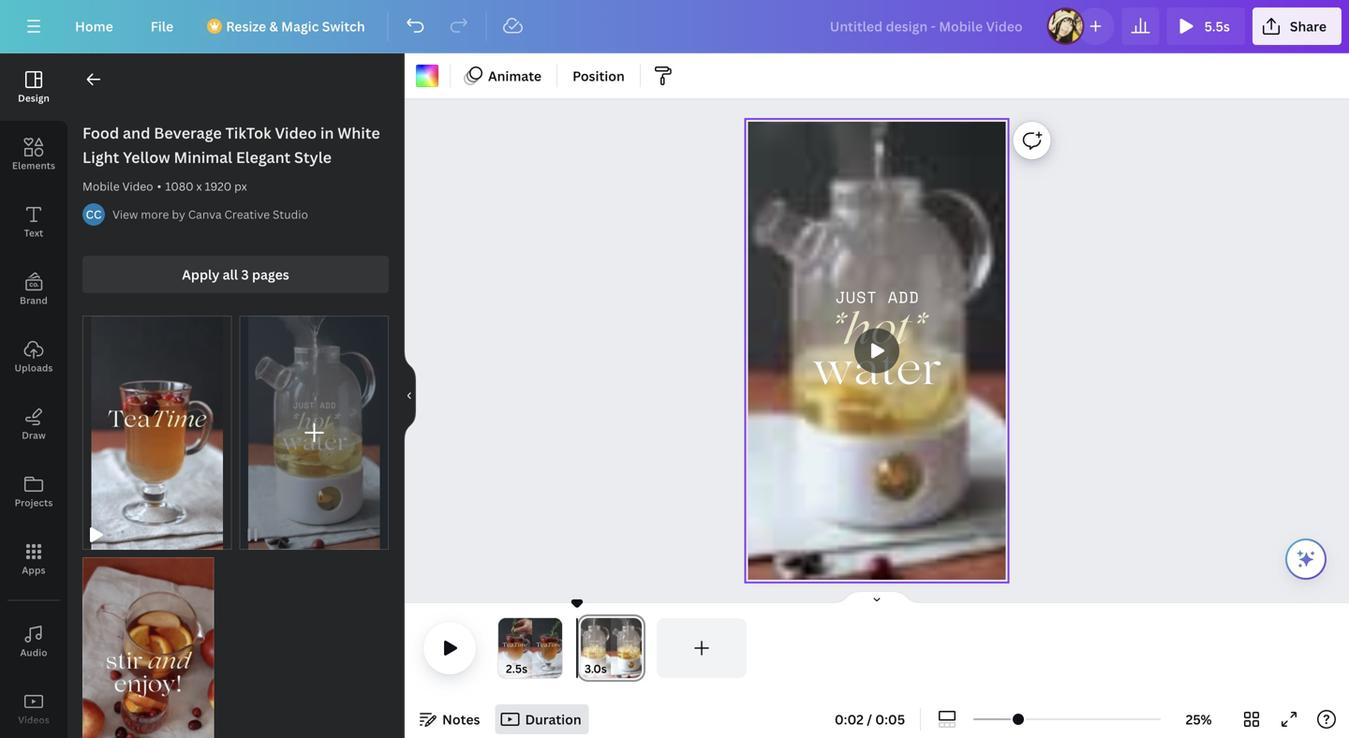 Task type: vqa. For each thing, say whether or not it's contained in the screenshot.
about
no



Task type: locate. For each thing, give the bounding box(es) containing it.
video up the style
[[275, 123, 317, 143]]

0:02 / 0:05
[[835, 711, 905, 729]]

magic
[[281, 17, 319, 35]]

1080 x 1920 px
[[165, 178, 247, 194]]

yellow
[[123, 147, 170, 167]]

tea up '2.5s'
[[503, 643, 514, 648]]

0 horizontal spatial trimming, end edge slider
[[549, 618, 562, 678]]

0 vertical spatial video
[[275, 123, 317, 143]]

just add *hot* water
[[813, 285, 941, 395]]

add
[[888, 285, 920, 309]]

animate
[[488, 67, 542, 85]]

canva creative studio image
[[82, 203, 105, 226]]

draw button
[[0, 391, 67, 458]]

audio
[[20, 647, 47, 659]]

0 horizontal spatial time
[[514, 643, 528, 648]]

design button
[[0, 53, 67, 121]]

brand button
[[0, 256, 67, 323]]

2 trimming, end edge slider from the left
[[629, 618, 646, 678]]

3.0s button
[[585, 660, 607, 678]]

1920
[[205, 178, 232, 194]]

1 trimming, start edge slider from the left
[[498, 618, 512, 678]]

tea
[[503, 643, 514, 648], [536, 643, 547, 648]]

view
[[112, 207, 138, 222]]

uploads button
[[0, 323, 67, 391]]

duration
[[525, 711, 582, 729]]

0 horizontal spatial tea
[[503, 643, 514, 648]]

1 horizontal spatial trimming, start edge slider
[[577, 618, 594, 678]]

0:02
[[835, 711, 864, 729]]

more
[[141, 207, 169, 222]]

1 horizontal spatial tea time
[[536, 643, 562, 648]]

trimming, start edge slider
[[498, 618, 512, 678], [577, 618, 594, 678]]

1 trimming, end edge slider from the left
[[549, 618, 562, 678]]

tea time
[[503, 643, 528, 648], [536, 643, 562, 648]]

1 horizontal spatial tea
[[536, 643, 547, 648]]

5.5s
[[1205, 17, 1230, 35]]

audio button
[[0, 608, 67, 676]]

notes button
[[412, 705, 488, 735]]

projects
[[15, 497, 53, 509]]

pages
[[252, 266, 289, 283]]

elegant
[[236, 147, 291, 167]]

trimming, end edge slider right page title text box
[[629, 618, 646, 678]]

trimming, end edge slider right '2.5s'
[[549, 618, 562, 678]]

resize & magic switch
[[226, 17, 365, 35]]

1 horizontal spatial video
[[275, 123, 317, 143]]

design
[[18, 92, 50, 104]]

uploads
[[15, 362, 53, 374]]

/
[[867, 711, 872, 729]]

file
[[151, 17, 174, 35]]

apply all 3 pages button
[[82, 256, 389, 293]]

0 horizontal spatial tea time
[[503, 643, 528, 648]]

1 horizontal spatial trimming, end edge slider
[[629, 618, 646, 678]]

in
[[320, 123, 334, 143]]

1 time from the left
[[514, 643, 528, 648]]

canva
[[188, 207, 222, 222]]

Page title text field
[[615, 660, 622, 678]]

trimming, start edge slider left page title text box
[[577, 618, 594, 678]]

0:05
[[875, 711, 905, 729]]

&
[[269, 17, 278, 35]]

tea up the duration 'dropdown button'
[[536, 643, 547, 648]]

home
[[75, 17, 113, 35]]

0 horizontal spatial trimming, start edge slider
[[498, 618, 512, 678]]

#ffffff image
[[416, 65, 439, 87]]

video down 'yellow'
[[122, 178, 153, 194]]

hide pages image
[[832, 590, 922, 605]]

hide image
[[404, 351, 416, 441]]

apply all 3 pages
[[182, 266, 289, 283]]

trimming, start edge slider up the duration 'dropdown button'
[[498, 618, 512, 678]]

x
[[196, 178, 202, 194]]

2.5s
[[506, 661, 528, 677]]

25% button
[[1168, 705, 1229, 735]]

share
[[1290, 17, 1327, 35]]

1 horizontal spatial time
[[547, 643, 562, 648]]

position button
[[565, 61, 632, 91]]

trimming, end edge slider
[[549, 618, 562, 678], [629, 618, 646, 678]]

food and beverage tiktok video in white light yellow minimal elegant style
[[82, 123, 380, 167]]

time
[[514, 643, 528, 648], [547, 643, 562, 648]]

video
[[275, 123, 317, 143], [122, 178, 153, 194]]

trimming, end edge slider for first trimming, start edge slider from the left
[[549, 618, 562, 678]]

2 tea time from the left
[[536, 643, 562, 648]]

1 vertical spatial video
[[122, 178, 153, 194]]

food and beverage tiktok video in white light yellow minimal elegant style element
[[82, 316, 232, 550], [239, 316, 389, 550], [82, 558, 214, 738]]

water
[[813, 352, 941, 395]]



Task type: describe. For each thing, give the bounding box(es) containing it.
white
[[338, 123, 380, 143]]

and
[[123, 123, 150, 143]]

just
[[835, 285, 877, 309]]

25%
[[1186, 711, 1212, 729]]

file button
[[136, 7, 189, 45]]

text
[[24, 227, 43, 239]]

elements button
[[0, 121, 67, 188]]

Design title text field
[[815, 7, 1040, 45]]

video inside the food and beverage tiktok video in white light yellow minimal elegant style
[[275, 123, 317, 143]]

notes
[[442, 711, 480, 729]]

by
[[172, 207, 185, 222]]

light
[[82, 147, 119, 167]]

view more by canva creative studio
[[112, 207, 308, 222]]

px
[[234, 178, 247, 194]]

animate button
[[458, 61, 549, 91]]

2 trimming, start edge slider from the left
[[577, 618, 594, 678]]

home link
[[60, 7, 128, 45]]

side panel tab list
[[0, 53, 67, 738]]

elements
[[12, 159, 55, 172]]

switch
[[322, 17, 365, 35]]

text button
[[0, 188, 67, 256]]

*hot*
[[829, 313, 926, 355]]

style
[[294, 147, 332, 167]]

studio
[[273, 207, 308, 222]]

3.0s
[[585, 661, 607, 677]]

creative
[[224, 207, 270, 222]]

position
[[573, 67, 625, 85]]

brand
[[20, 294, 48, 307]]

draw
[[22, 429, 46, 442]]

2 time from the left
[[547, 643, 562, 648]]

food
[[82, 123, 119, 143]]

2.5s button
[[506, 660, 528, 678]]

canva assistant image
[[1295, 548, 1317, 571]]

all
[[223, 266, 238, 283]]

resize
[[226, 17, 266, 35]]

share button
[[1253, 7, 1342, 45]]

trimming, end edge slider for 2nd trimming, start edge slider
[[629, 618, 646, 678]]

1 tea time from the left
[[503, 643, 528, 648]]

5.5s button
[[1167, 7, 1245, 45]]

canva creative studio element
[[82, 203, 105, 226]]

mobile
[[82, 178, 120, 194]]

1080
[[165, 178, 194, 194]]

apps
[[22, 564, 46, 577]]

minimal
[[174, 147, 232, 167]]

2 tea from the left
[[536, 643, 547, 648]]

videos
[[18, 714, 49, 727]]

0 horizontal spatial video
[[122, 178, 153, 194]]

1 tea from the left
[[503, 643, 514, 648]]

duration button
[[495, 705, 589, 735]]

apply
[[182, 266, 220, 283]]

projects button
[[0, 458, 67, 526]]

resize & magic switch button
[[196, 7, 380, 45]]

3
[[241, 266, 249, 283]]

apps button
[[0, 526, 67, 593]]

beverage
[[154, 123, 222, 143]]

videos button
[[0, 676, 67, 738]]

tiktok
[[225, 123, 271, 143]]

main menu bar
[[0, 0, 1349, 53]]

mobile video
[[82, 178, 153, 194]]

view more by canva creative studio button
[[112, 205, 308, 224]]



